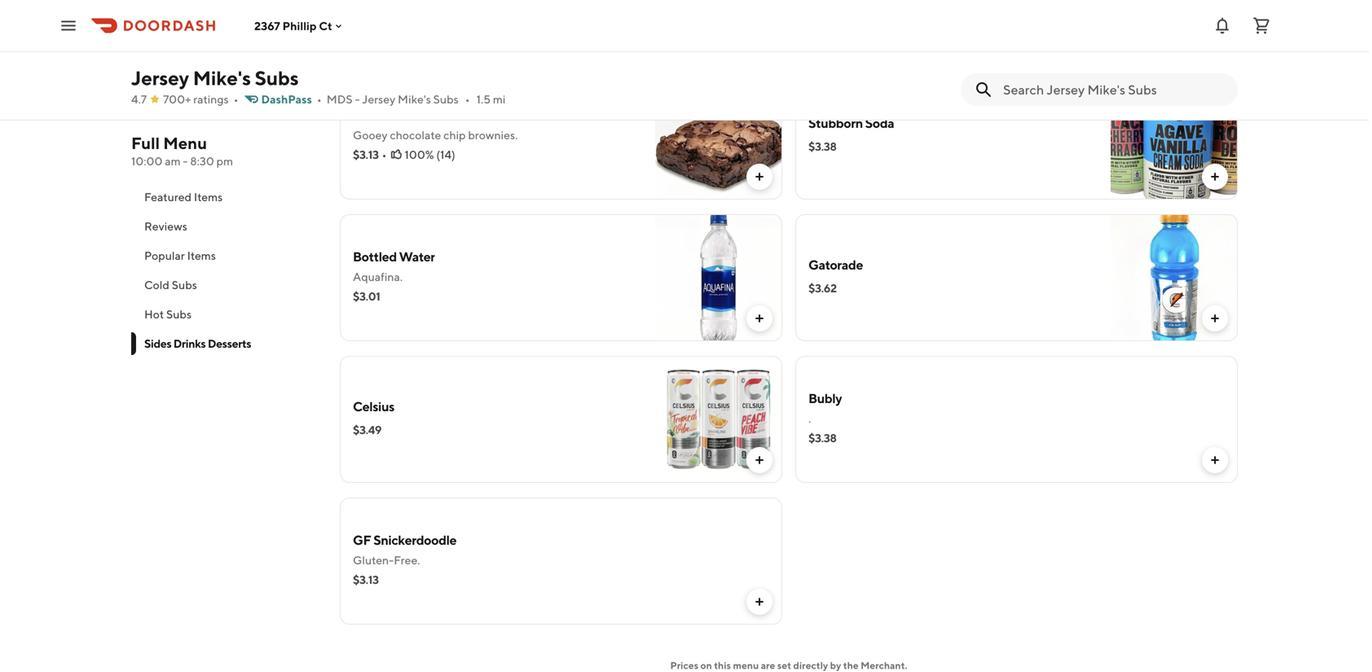 Task type: vqa. For each thing, say whether or not it's contained in the screenshot.
now
no



Task type: describe. For each thing, give the bounding box(es) containing it.
dashpass
[[261, 93, 312, 106]]

soda
[[865, 115, 895, 131]]

$3.13 •
[[353, 148, 387, 161]]

ratings
[[193, 93, 229, 106]]

700+ ratings •
[[163, 93, 238, 106]]

• down the gooey
[[382, 148, 387, 161]]

pure leaf tea image
[[655, 0, 783, 58]]

aquafina.
[[353, 270, 403, 284]]

items for featured items
[[194, 190, 223, 204]]

brownie image
[[655, 73, 783, 200]]

pm
[[217, 154, 233, 168]]

10:00
[[131, 154, 163, 168]]

subs up brownie gooey chocolate chip brownies. at the left of page
[[433, 93, 459, 106]]

reviews
[[144, 220, 187, 233]]

brownie gooey chocolate chip brownies.
[[353, 107, 518, 142]]

.
[[809, 412, 811, 426]]

1 vertical spatial jersey
[[362, 93, 396, 106]]

am
[[165, 154, 181, 168]]

$3.49
[[353, 424, 382, 437]]

popular items
[[144, 249, 216, 263]]

dashpass •
[[261, 93, 322, 106]]

stubborn
[[809, 115, 863, 131]]

ct
[[319, 19, 332, 32]]

stubborn soda
[[809, 115, 895, 131]]

popular
[[144, 249, 185, 263]]

full
[[131, 134, 160, 153]]

reviews button
[[131, 212, 320, 241]]

$3.13 inside the gf snickerdoodle gluten-free. $3.13
[[353, 574, 379, 587]]

• right ratings
[[234, 93, 238, 106]]

cold
[[144, 278, 170, 292]]

stubborn soda image
[[1111, 73, 1238, 200]]

featured items
[[144, 190, 223, 204]]

gf
[[353, 533, 371, 548]]

celsius image
[[655, 356, 783, 483]]

2367 phillip ct button
[[254, 19, 345, 32]]

sides drinks desserts
[[144, 337, 251, 351]]

sides
[[144, 337, 171, 351]]

• left mds
[[317, 93, 322, 106]]

water
[[399, 249, 435, 265]]

$3.01
[[353, 290, 380, 303]]

snickerdoodle
[[374, 533, 457, 548]]

phillip
[[283, 19, 317, 32]]

menu
[[163, 134, 207, 153]]

bubly . $3.38
[[809, 391, 842, 445]]

1.5
[[477, 93, 491, 106]]

700+
[[163, 93, 191, 106]]

0 items, open order cart image
[[1252, 16, 1272, 35]]



Task type: locate. For each thing, give the bounding box(es) containing it.
items right popular
[[187, 249, 216, 263]]

gluten-
[[353, 554, 394, 567]]

hot
[[144, 308, 164, 321]]

items inside popular items button
[[187, 249, 216, 263]]

100%
[[405, 148, 434, 161]]

subs right cold
[[172, 278, 197, 292]]

hot subs
[[144, 308, 192, 321]]

2 $3.38 from the top
[[809, 432, 837, 445]]

1 horizontal spatial -
[[355, 93, 360, 106]]

1 vertical spatial $3.13
[[353, 574, 379, 587]]

0 vertical spatial jersey
[[131, 66, 189, 90]]

$3.13
[[353, 148, 379, 161], [353, 574, 379, 587]]

-
[[355, 93, 360, 106], [183, 154, 188, 168]]

drinks
[[173, 337, 206, 351]]

$3.38 inside bubly . $3.38
[[809, 432, 837, 445]]

0 horizontal spatial -
[[183, 154, 188, 168]]

desserts
[[208, 337, 251, 351]]

$3.13 down the gooey
[[353, 148, 379, 161]]

$3.38 down .
[[809, 432, 837, 445]]

subs
[[255, 66, 299, 90], [433, 93, 459, 106], [172, 278, 197, 292], [166, 308, 192, 321]]

subs up dashpass
[[255, 66, 299, 90]]

bottled
[[353, 249, 397, 265]]

notification bell image
[[1213, 16, 1233, 35]]

featured
[[144, 190, 192, 204]]

mds
[[327, 93, 353, 106]]

bottled water aquafina. $3.01
[[353, 249, 435, 303]]

(14)
[[436, 148, 456, 161]]

- inside full menu 10:00 am - 8:30 pm
[[183, 154, 188, 168]]

brownie
[[353, 107, 401, 123]]

celsius
[[353, 399, 395, 415]]

gf snickerdoodle gluten-free. $3.13
[[353, 533, 457, 587]]

$3.13 down the gluten-
[[353, 574, 379, 587]]

gatorade
[[809, 257, 863, 273]]

gooey
[[353, 128, 388, 142]]

add item to cart image for celsius
[[753, 454, 766, 467]]

popular items button
[[131, 241, 320, 271]]

1 horizontal spatial mike's
[[398, 93, 431, 106]]

jersey mike's subs
[[131, 66, 299, 90]]

mike's up brownie gooey chocolate chip brownies. at the left of page
[[398, 93, 431, 106]]

1 vertical spatial -
[[183, 154, 188, 168]]

4.7
[[131, 93, 147, 106]]

items for popular items
[[187, 249, 216, 263]]

items
[[194, 190, 223, 204], [187, 249, 216, 263]]

0 horizontal spatial jersey
[[131, 66, 189, 90]]

bottled water image
[[655, 214, 783, 342]]

$3.38
[[809, 140, 837, 153], [809, 432, 837, 445]]

items inside featured items button
[[194, 190, 223, 204]]

0 vertical spatial $3.38
[[809, 140, 837, 153]]

jersey
[[131, 66, 189, 90], [362, 93, 396, 106]]

add item to cart image for bottled water
[[753, 312, 766, 325]]

subs right hot
[[166, 308, 192, 321]]

free.
[[394, 554, 420, 567]]

0 horizontal spatial mike's
[[193, 66, 251, 90]]

full menu 10:00 am - 8:30 pm
[[131, 134, 233, 168]]

2 $3.13 from the top
[[353, 574, 379, 587]]

cold subs
[[144, 278, 197, 292]]

1 horizontal spatial jersey
[[362, 93, 396, 106]]

mike's
[[193, 66, 251, 90], [398, 93, 431, 106]]

$3.38 down stubborn
[[809, 140, 837, 153]]

- right mds
[[355, 93, 360, 106]]

• left 1.5
[[465, 93, 470, 106]]

- right am
[[183, 154, 188, 168]]

1 vertical spatial mike's
[[398, 93, 431, 106]]

mds - jersey mike's subs • 1.5 mi
[[327, 93, 506, 106]]

0 vertical spatial $3.13
[[353, 148, 379, 161]]

•
[[234, 93, 238, 106], [317, 93, 322, 106], [465, 93, 470, 106], [382, 148, 387, 161]]

0 vertical spatial -
[[355, 93, 360, 106]]

add item to cart image for gatorade
[[1209, 312, 1222, 325]]

add item to cart image for brownie
[[753, 170, 766, 183]]

brownies.
[[468, 128, 518, 142]]

1 vertical spatial $3.38
[[809, 432, 837, 445]]

jersey up brownie
[[362, 93, 396, 106]]

open menu image
[[59, 16, 78, 35]]

featured items button
[[131, 183, 320, 212]]

mike's up ratings
[[193, 66, 251, 90]]

2367
[[254, 19, 280, 32]]

100% (14)
[[405, 148, 456, 161]]

chip
[[444, 128, 466, 142]]

items up reviews button
[[194, 190, 223, 204]]

add item to cart image
[[1209, 29, 1222, 42], [1209, 170, 1222, 183], [1209, 454, 1222, 467], [753, 596, 766, 609]]

1 vertical spatial items
[[187, 249, 216, 263]]

add item to cart image
[[753, 170, 766, 183], [753, 312, 766, 325], [1209, 312, 1222, 325], [753, 454, 766, 467]]

0 vertical spatial mike's
[[193, 66, 251, 90]]

2367 phillip ct
[[254, 19, 332, 32]]

jersey up 700+
[[131, 66, 189, 90]]

chocolate
[[390, 128, 441, 142]]

mi
[[493, 93, 506, 106]]

cookie image
[[1111, 0, 1238, 58]]

hot subs button
[[131, 300, 320, 329]]

1 $3.13 from the top
[[353, 148, 379, 161]]

8:30
[[190, 154, 214, 168]]

bubly
[[809, 391, 842, 406]]

cold subs button
[[131, 271, 320, 300]]

1 $3.38 from the top
[[809, 140, 837, 153]]

0 vertical spatial items
[[194, 190, 223, 204]]

$3.62
[[809, 282, 837, 295]]

gatorade image
[[1111, 214, 1238, 342]]

Item Search search field
[[1004, 81, 1225, 99]]



